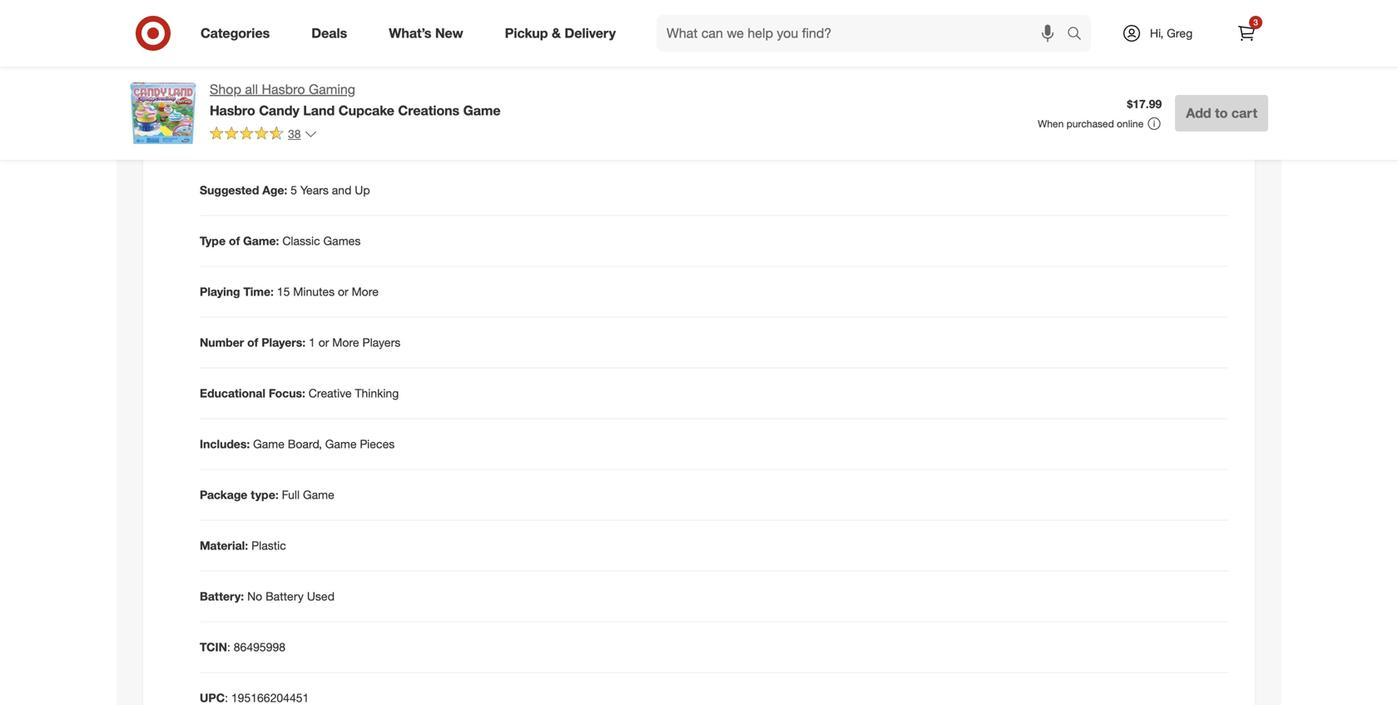Task type: describe. For each thing, give the bounding box(es) containing it.
land
[[303, 102, 335, 119]]

specifications
[[200, 139, 307, 158]]

all
[[245, 81, 258, 97]]

purchased
[[1067, 117, 1115, 130]]

game right board,
[[325, 437, 357, 451]]

What can we help you find? suggestions appear below search field
[[657, 15, 1072, 52]]

3
[[1254, 17, 1259, 27]]

195166204451
[[231, 690, 309, 705]]

shop
[[210, 81, 241, 97]]

intended
[[752, 32, 798, 47]]

shop all hasbro gaming hasbro candy land cupcake creations game
[[210, 81, 501, 119]]

cupcake
[[339, 102, 395, 119]]

more for 1 or more players
[[332, 335, 359, 350]]

hi, greg
[[1151, 26, 1193, 40]]

add
[[1187, 105, 1212, 121]]

tcin : 86495998
[[200, 640, 286, 654]]

material: plastic
[[200, 538, 286, 553]]

board,
[[288, 437, 322, 451]]

and
[[332, 183, 352, 197]]

less
[[235, 68, 253, 81]]

deals link
[[297, 15, 368, 52]]

no
[[247, 589, 262, 603]]

specifications button
[[157, 122, 1242, 175]]

playing time: 15 minutes or more
[[200, 284, 379, 299]]

5
[[291, 183, 297, 197]]

to inside button
[[1216, 105, 1228, 121]]

type:
[[251, 487, 279, 502]]

game right full
[[303, 487, 335, 502]]

used
[[307, 589, 335, 603]]

: for tcin
[[227, 640, 231, 654]]

1
[[309, 335, 315, 350]]

playing
[[200, 284, 240, 299]]

type of game: classic games
[[200, 233, 361, 248]]

package
[[200, 487, 248, 502]]

players:
[[262, 335, 306, 350]]

categories link
[[187, 15, 291, 52]]

upc : 195166204451
[[200, 690, 309, 705]]

delivery
[[565, 25, 616, 41]]

1 horizontal spatial hasbro
[[262, 81, 305, 97]]

or for minutes
[[338, 284, 349, 299]]

suggested
[[200, 183, 259, 197]]

upc
[[200, 690, 225, 705]]

or for 1
[[319, 335, 329, 350]]

of for number
[[247, 335, 258, 350]]

educational
[[200, 386, 266, 400]]

86495998
[[234, 640, 286, 654]]

show
[[207, 68, 232, 81]]

show less
[[207, 68, 253, 81]]

educational focus: creative thinking
[[200, 386, 399, 400]]

new
[[435, 25, 463, 41]]

years
[[300, 183, 329, 197]]

material:
[[200, 538, 248, 553]]

minutes
[[293, 284, 335, 299]]

full
[[282, 487, 300, 502]]

focus:
[[269, 386, 305, 400]]

38 link
[[210, 126, 318, 145]]



Task type: locate. For each thing, give the bounding box(es) containing it.
search button
[[1060, 15, 1100, 55]]

creative
[[309, 386, 352, 400]]

age:
[[262, 183, 287, 197]]

when purchased online
[[1038, 117, 1144, 130]]

: left 195166204451
[[225, 690, 228, 705]]

15
[[277, 284, 290, 299]]

0 horizontal spatial of
[[229, 233, 240, 248]]

battery: no battery used
[[200, 589, 335, 603]]

1 vertical spatial more
[[332, 335, 359, 350]]

3 link
[[1229, 15, 1266, 52]]

contains
[[728, 15, 774, 30]]

package type: full game
[[200, 487, 335, 502]]

game
[[463, 102, 501, 119], [253, 437, 285, 451], [325, 437, 357, 451], [303, 487, 335, 502]]

online
[[1117, 117, 1144, 130]]

: left 86495998 at left
[[227, 640, 231, 654]]

pickup & delivery link
[[491, 15, 637, 52]]

what's new link
[[375, 15, 484, 52]]

0 vertical spatial to
[[801, 32, 811, 47]]

wheat
[[777, 15, 811, 30]]

tcin
[[200, 640, 227, 654]]

*not
[[728, 32, 749, 47]]

1 vertical spatial hasbro
[[210, 102, 255, 119]]

hasbro down shop
[[210, 102, 255, 119]]

or right minutes
[[338, 284, 349, 299]]

1 horizontal spatial to
[[1216, 105, 1228, 121]]

1 horizontal spatial or
[[338, 284, 349, 299]]

to inside contains wheat *not intended to be eaten. "
[[801, 32, 811, 47]]

game:
[[243, 233, 279, 248]]

of for type
[[229, 233, 240, 248]]

show less button
[[200, 61, 260, 88]]

more right minutes
[[352, 284, 379, 299]]

image of hasbro candy land cupcake creations game image
[[130, 80, 196, 147]]

type
[[200, 233, 226, 248]]

plastic
[[252, 538, 286, 553]]

categories
[[201, 25, 270, 41]]

search
[[1060, 27, 1100, 43]]

candy
[[259, 102, 300, 119]]

: for upc
[[225, 690, 228, 705]]

gaming
[[309, 81, 356, 97]]

creations
[[398, 102, 460, 119]]

:
[[227, 640, 231, 654], [225, 690, 228, 705]]

classic
[[283, 233, 320, 248]]

cart
[[1232, 105, 1258, 121]]

0 vertical spatial hasbro
[[262, 81, 305, 97]]

38
[[288, 126, 301, 141]]

hasbro
[[262, 81, 305, 97], [210, 102, 255, 119]]

&
[[552, 25, 561, 41]]

battery
[[266, 589, 304, 603]]

of right type
[[229, 233, 240, 248]]

hi,
[[1151, 26, 1164, 40]]

0 horizontal spatial to
[[801, 32, 811, 47]]

pickup & delivery
[[505, 25, 616, 41]]

1 vertical spatial or
[[319, 335, 329, 350]]

deals
[[312, 25, 347, 41]]

thinking
[[355, 386, 399, 400]]

0 vertical spatial more
[[352, 284, 379, 299]]

0 horizontal spatial or
[[319, 335, 329, 350]]

1 horizontal spatial of
[[247, 335, 258, 350]]

add to cart
[[1187, 105, 1258, 121]]

0 vertical spatial or
[[338, 284, 349, 299]]

to left be
[[801, 32, 811, 47]]

of
[[229, 233, 240, 248], [247, 335, 258, 350]]

hasbro up candy
[[262, 81, 305, 97]]

game right creations
[[463, 102, 501, 119]]

more right 1
[[332, 335, 359, 350]]

what's new
[[389, 25, 463, 41]]

includes: game board, game pieces
[[200, 437, 395, 451]]

0 vertical spatial of
[[229, 233, 240, 248]]

pieces
[[360, 437, 395, 451]]

be
[[815, 32, 828, 47]]

"
[[867, 32, 871, 47]]

greg
[[1167, 26, 1193, 40]]

more for 15 minutes or more
[[352, 284, 379, 299]]

number of players: 1 or more players
[[200, 335, 401, 350]]

players
[[363, 335, 401, 350]]

contains wheat *not intended to be eaten. "
[[728, 15, 871, 47]]

add to cart button
[[1176, 95, 1269, 132]]

1 vertical spatial :
[[225, 690, 228, 705]]

pickup
[[505, 25, 548, 41]]

1 vertical spatial of
[[247, 335, 258, 350]]

includes:
[[200, 437, 250, 451]]

eaten.
[[831, 32, 863, 47]]

when
[[1038, 117, 1064, 130]]

$17.99
[[1128, 97, 1162, 111]]

1 vertical spatial to
[[1216, 105, 1228, 121]]

to
[[801, 32, 811, 47], [1216, 105, 1228, 121]]

or
[[338, 284, 349, 299], [319, 335, 329, 350]]

game inside shop all hasbro gaming hasbro candy land cupcake creations game
[[463, 102, 501, 119]]

0 vertical spatial :
[[227, 640, 231, 654]]

battery:
[[200, 589, 244, 603]]

what's
[[389, 25, 432, 41]]

or right 1
[[319, 335, 329, 350]]

game left board,
[[253, 437, 285, 451]]

0 horizontal spatial hasbro
[[210, 102, 255, 119]]

games
[[324, 233, 361, 248]]

number
[[200, 335, 244, 350]]

of left "players:"
[[247, 335, 258, 350]]

up
[[355, 183, 370, 197]]

suggested age: 5 years and up
[[200, 183, 370, 197]]

to right the 'add'
[[1216, 105, 1228, 121]]

time:
[[244, 284, 274, 299]]



Task type: vqa. For each thing, say whether or not it's contained in the screenshot.
TCIN's :
yes



